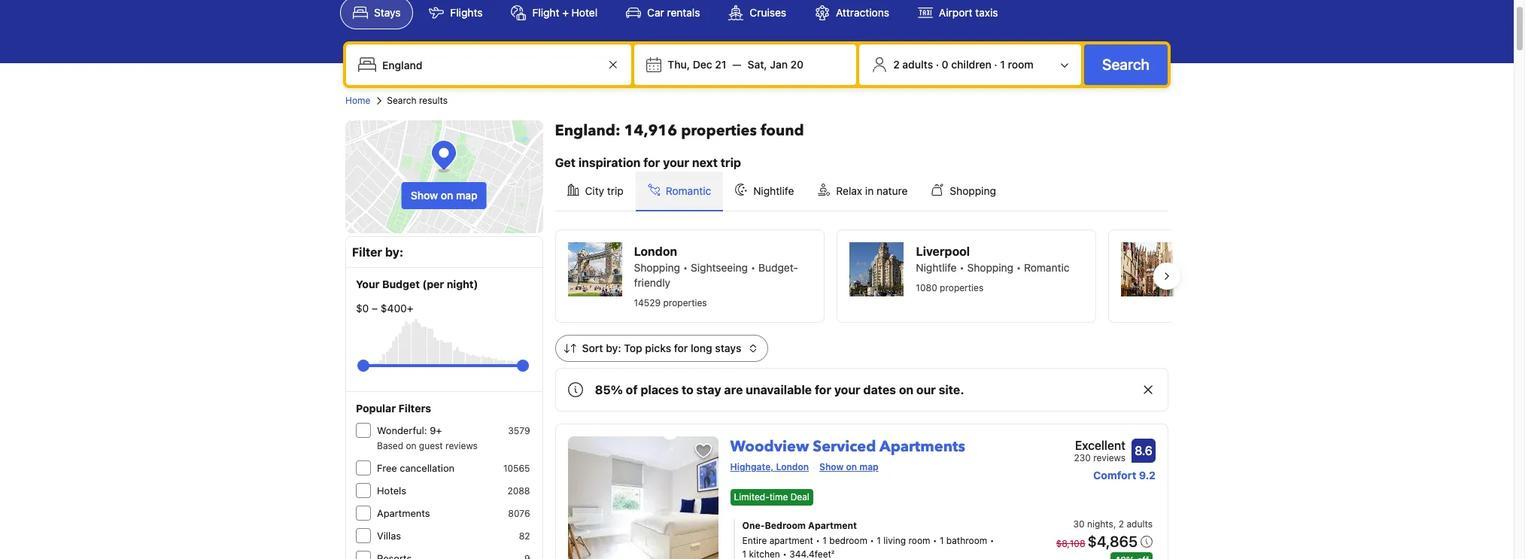 Task type: vqa. For each thing, say whether or not it's contained in the screenshot.
$400+ on the left of page
yes



Task type: locate. For each thing, give the bounding box(es) containing it.
0 vertical spatial search
[[1103, 56, 1150, 73]]

21
[[715, 58, 727, 71]]

dec
[[693, 58, 712, 71]]

apartment
[[808, 520, 857, 532]]

1 right 'children'
[[1000, 58, 1005, 71]]

room
[[1008, 58, 1034, 71], [909, 535, 931, 547]]

cancellation
[[400, 462, 455, 474]]

0 vertical spatial map
[[456, 189, 478, 202]]

shopping up '1080 properties'
[[967, 261, 1014, 274]]

0 horizontal spatial your
[[663, 156, 689, 169]]

2 inside button
[[893, 58, 900, 71]]

0 vertical spatial by:
[[385, 245, 404, 259]]

0 horizontal spatial trip
[[607, 184, 624, 197]]

0 horizontal spatial adults
[[903, 58, 933, 71]]

nightlife down liverpool
[[916, 261, 957, 274]]

1 horizontal spatial adults
[[1127, 519, 1153, 530]]

children
[[951, 58, 992, 71]]

inspiration
[[579, 156, 641, 169]]

wonderful: 9+
[[377, 424, 442, 436]]

room right 'living'
[[909, 535, 931, 547]]

0 vertical spatial adults
[[903, 58, 933, 71]]

1 horizontal spatial map
[[860, 461, 879, 473]]

2 left 0
[[893, 58, 900, 71]]

0 horizontal spatial search
[[387, 95, 417, 106]]

0 horizontal spatial nightlife
[[753, 184, 794, 197]]

reviews
[[446, 440, 478, 452], [1094, 452, 1126, 464]]

adults
[[903, 58, 933, 71], [1127, 519, 1153, 530]]

excellent element
[[1074, 436, 1126, 455]]

for
[[644, 156, 660, 169], [674, 342, 688, 354], [815, 383, 832, 397]]

1 vertical spatial 2
[[1119, 519, 1124, 530]]

shopping up friendly
[[634, 261, 680, 274]]

1 vertical spatial reviews
[[1094, 452, 1126, 464]]

1 horizontal spatial london
[[776, 461, 809, 473]]

shopping up liverpool
[[950, 184, 996, 197]]

0 vertical spatial show on map
[[411, 189, 478, 202]]

romantic button
[[636, 172, 723, 211]]

filter by:
[[352, 245, 404, 259]]

by: right filter
[[385, 245, 404, 259]]

hotel
[[572, 6, 598, 19]]

1 horizontal spatial apartments
[[880, 436, 965, 457]]

0 horizontal spatial map
[[456, 189, 478, 202]]

popular
[[356, 402, 396, 415]]

0 horizontal spatial room
[[909, 535, 931, 547]]

nightlife button
[[723, 172, 806, 211]]

properties
[[681, 120, 757, 141], [940, 282, 984, 294], [663, 297, 707, 309]]

home
[[345, 95, 370, 106]]

bathroom
[[947, 535, 988, 547]]

0 vertical spatial room
[[1008, 58, 1034, 71]]

0 horizontal spatial by:
[[385, 245, 404, 259]]

room right 'children'
[[1008, 58, 1034, 71]]

city trip
[[585, 184, 624, 197]]

your
[[356, 278, 380, 290]]

show on map button
[[402, 182, 487, 209]]

1 horizontal spatial by:
[[606, 342, 621, 354]]

1 horizontal spatial nightlife
[[916, 261, 957, 274]]

0 horizontal spatial show
[[411, 189, 438, 202]]

1 inside button
[[1000, 58, 1005, 71]]

top
[[624, 342, 642, 354]]

group
[[363, 354, 523, 378]]

1 vertical spatial for
[[674, 342, 688, 354]]

tab list
[[555, 172, 1169, 212]]

hotels
[[377, 485, 406, 497]]

2 · from the left
[[994, 58, 998, 71]]

car rentals
[[647, 6, 700, 19]]

2 adults · 0 children · 1 room button
[[866, 50, 1075, 79]]

1 vertical spatial room
[[909, 535, 931, 547]]

by: for filter
[[385, 245, 404, 259]]

0 horizontal spatial reviews
[[446, 440, 478, 452]]

1 left bathroom
[[940, 535, 944, 547]]

1 horizontal spatial show on map
[[820, 461, 879, 473]]

0 horizontal spatial london
[[634, 245, 677, 258]]

sat,
[[748, 58, 767, 71]]

1 horizontal spatial reviews
[[1094, 452, 1126, 464]]

home link
[[345, 94, 370, 108]]

in
[[865, 184, 874, 197]]

0 horizontal spatial 2
[[893, 58, 900, 71]]

1080
[[916, 282, 937, 294]]

82
[[519, 531, 530, 542]]

show on map
[[411, 189, 478, 202], [820, 461, 879, 473]]

woodview serviced apartments image
[[568, 436, 718, 559]]

1 vertical spatial nightlife
[[916, 261, 957, 274]]

comfort
[[1094, 469, 1137, 482]]

apartments down hotels
[[377, 507, 430, 519]]

flights
[[450, 6, 483, 19]]

1 vertical spatial properties
[[940, 282, 984, 294]]

20
[[791, 58, 804, 71]]

london image
[[568, 242, 622, 297]]

on inside button
[[441, 189, 453, 202]]

–
[[372, 302, 378, 315]]

attractions link
[[802, 0, 902, 29]]

0 vertical spatial for
[[644, 156, 660, 169]]

liverpool image
[[850, 242, 904, 297]]

shopping
[[950, 184, 996, 197], [634, 261, 680, 274], [967, 261, 1014, 274]]

1 horizontal spatial romantic
[[1024, 261, 1070, 274]]

1 vertical spatial by:
[[606, 342, 621, 354]]

filters
[[399, 402, 431, 415]]

0 vertical spatial apartments
[[880, 436, 965, 457]]

england: 14,916 properties found
[[555, 120, 804, 141]]

1 vertical spatial your
[[834, 383, 861, 397]]

0 vertical spatial show
[[411, 189, 438, 202]]

search
[[1103, 56, 1150, 73], [387, 95, 417, 106]]

london down woodview
[[776, 461, 809, 473]]

8076
[[508, 508, 530, 519]]

map
[[456, 189, 478, 202], [860, 461, 879, 473]]

your left dates
[[834, 383, 861, 397]]

show inside "show on map" button
[[411, 189, 438, 202]]

properties right 14529
[[663, 297, 707, 309]]

sightseeing
[[691, 261, 748, 274]]

1 vertical spatial show on map
[[820, 461, 879, 473]]

· right 'children'
[[994, 58, 998, 71]]

1 horizontal spatial 2
[[1119, 519, 1124, 530]]

1 horizontal spatial room
[[1008, 58, 1034, 71]]

properties right 1080
[[940, 282, 984, 294]]

stay
[[697, 383, 721, 397]]

1 vertical spatial romantic
[[1024, 261, 1070, 274]]

0 vertical spatial london
[[634, 245, 677, 258]]

trip right city
[[607, 184, 624, 197]]

thu,
[[668, 58, 690, 71]]

guest
[[419, 440, 443, 452]]

8.6
[[1135, 444, 1153, 458]]

adults right ,
[[1127, 519, 1153, 530]]

2 vertical spatial properties
[[663, 297, 707, 309]]

trip right 'next'
[[721, 156, 741, 169]]

sat, jan 20 button
[[742, 51, 810, 78]]

reviews up comfort
[[1094, 452, 1126, 464]]

0 vertical spatial nightlife
[[753, 184, 794, 197]]

0 vertical spatial 2
[[893, 58, 900, 71]]

0 horizontal spatial ·
[[936, 58, 939, 71]]

adults inside button
[[903, 58, 933, 71]]

1 horizontal spatial show
[[820, 461, 844, 473]]

0 horizontal spatial apartments
[[377, 507, 430, 519]]

flight
[[532, 6, 559, 19]]

apartments down our
[[880, 436, 965, 457]]

reviews inside excellent 230 reviews
[[1094, 452, 1126, 464]]

1 vertical spatial trip
[[607, 184, 624, 197]]

0 horizontal spatial for
[[644, 156, 660, 169]]

2 right ,
[[1119, 519, 1124, 530]]

for down 14,916
[[644, 156, 660, 169]]

1 · from the left
[[936, 58, 939, 71]]

1 vertical spatial apartments
[[377, 507, 430, 519]]

1 horizontal spatial ·
[[994, 58, 998, 71]]

0 vertical spatial your
[[663, 156, 689, 169]]

2 horizontal spatial for
[[815, 383, 832, 397]]

by: left top
[[606, 342, 621, 354]]

bedroom
[[830, 535, 868, 547]]

limited-time deal
[[734, 492, 810, 503]]

1 horizontal spatial search
[[1103, 56, 1150, 73]]

properties for london
[[663, 297, 707, 309]]

places
[[641, 383, 679, 397]]

for right unavailable
[[815, 383, 832, 397]]

0 horizontal spatial romantic
[[666, 184, 711, 197]]

london up friendly
[[634, 245, 677, 258]]

search for search results
[[387, 95, 417, 106]]

0 vertical spatial romantic
[[666, 184, 711, 197]]

1 left 'living'
[[877, 535, 881, 547]]

nights
[[1087, 519, 1114, 530]]

region
[[543, 224, 1368, 329]]

1 vertical spatial search
[[387, 95, 417, 106]]

0 horizontal spatial show on map
[[411, 189, 478, 202]]

1 horizontal spatial your
[[834, 383, 861, 397]]

car rentals link
[[613, 0, 713, 29]]

properties up 'next'
[[681, 120, 757, 141]]

· left 0
[[936, 58, 939, 71]]

highgate,
[[730, 461, 774, 473]]

friendly
[[634, 276, 671, 289]]

1 vertical spatial adults
[[1127, 519, 1153, 530]]

1 vertical spatial show
[[820, 461, 844, 473]]

·
[[936, 58, 939, 71], [994, 58, 998, 71]]

jan
[[770, 58, 788, 71]]

$8,108
[[1056, 538, 1086, 550]]

for left long
[[674, 342, 688, 354]]

nightlife down found
[[753, 184, 794, 197]]

search inside search button
[[1103, 56, 1150, 73]]

on
[[441, 189, 453, 202], [899, 383, 914, 397], [406, 440, 417, 452], [846, 461, 857, 473]]

search for search
[[1103, 56, 1150, 73]]

230
[[1074, 452, 1091, 464]]

3579
[[508, 425, 530, 436]]

your left 'next'
[[663, 156, 689, 169]]

show
[[411, 189, 438, 202], [820, 461, 844, 473]]

adults left 0
[[903, 58, 933, 71]]

2
[[893, 58, 900, 71], [1119, 519, 1124, 530]]

1 horizontal spatial trip
[[721, 156, 741, 169]]

reviews right the guest
[[446, 440, 478, 452]]

york image
[[1122, 242, 1176, 297]]



Task type: describe. For each thing, give the bounding box(es) containing it.
cruises
[[750, 6, 786, 19]]

nightlife inside "liverpool nightlife • shopping • romantic"
[[916, 261, 957, 274]]

thu, dec 21 button
[[662, 51, 733, 78]]

properties for liverpool
[[940, 282, 984, 294]]

found
[[761, 120, 804, 141]]

entire apartment • 1 bedroom • 1 living room • 1 bathroom •
[[742, 535, 994, 547]]

1 horizontal spatial for
[[674, 342, 688, 354]]

entire
[[742, 535, 767, 547]]

0 vertical spatial trip
[[721, 156, 741, 169]]

long
[[691, 342, 712, 354]]

show on map inside button
[[411, 189, 478, 202]]

deal
[[791, 492, 810, 503]]

get inspiration for your next trip
[[555, 156, 741, 169]]

england:
[[555, 120, 621, 141]]

of
[[626, 383, 638, 397]]

results
[[419, 95, 448, 106]]

stays
[[715, 342, 742, 354]]

budget-
[[759, 261, 798, 274]]

+
[[562, 6, 569, 19]]

are
[[724, 383, 743, 397]]

search results updated. england: 14,916 properties found. element
[[555, 120, 1169, 141]]

free cancellation
[[377, 462, 455, 474]]

liverpool
[[916, 245, 970, 258]]

your budget (per night)
[[356, 278, 478, 290]]

london inside the london shopping • sightseeing • budget- friendly
[[634, 245, 677, 258]]

flight + hotel link
[[499, 0, 610, 29]]

based on guest reviews
[[377, 440, 478, 452]]

relax in nature
[[836, 184, 908, 197]]

Where are you going? field
[[376, 51, 605, 78]]

taxis
[[976, 6, 998, 19]]

cruises link
[[716, 0, 799, 29]]

nightlife inside button
[[753, 184, 794, 197]]

30
[[1074, 519, 1085, 530]]

stays
[[374, 6, 401, 19]]

car
[[647, 6, 664, 19]]

popular filters
[[356, 402, 431, 415]]

our
[[917, 383, 936, 397]]

1080 properties
[[916, 282, 984, 294]]

relax in nature button
[[806, 172, 920, 211]]

airport
[[939, 6, 973, 19]]

city
[[585, 184, 604, 197]]

relax
[[836, 184, 863, 197]]

0 vertical spatial reviews
[[446, 440, 478, 452]]

14,916
[[624, 120, 677, 141]]

scored 8.6 element
[[1132, 439, 1156, 463]]

14529 properties
[[634, 297, 707, 309]]

city trip button
[[555, 172, 636, 211]]

2 vertical spatial for
[[815, 383, 832, 397]]

nature
[[877, 184, 908, 197]]

room inside 2 adults · 0 children · 1 room button
[[1008, 58, 1034, 71]]

85%
[[595, 383, 623, 397]]

dates
[[864, 383, 896, 397]]

tab list containing city trip
[[555, 172, 1169, 212]]

2 adults · 0 children · 1 room
[[893, 58, 1034, 71]]

2088
[[508, 485, 530, 497]]

by: for sort
[[606, 342, 621, 354]]

$0 – $400+
[[356, 302, 414, 315]]

one-bedroom apartment
[[742, 520, 857, 532]]

airport taxis
[[939, 6, 998, 19]]

one-bedroom apartment link
[[742, 520, 997, 533]]

filter
[[352, 245, 382, 259]]

14529
[[634, 297, 661, 309]]

shopping inside "liverpool nightlife • shopping • romantic"
[[967, 261, 1014, 274]]

9.2
[[1139, 469, 1156, 482]]

woodview
[[730, 436, 809, 457]]

trip inside city trip button
[[607, 184, 624, 197]]

map inside button
[[456, 189, 478, 202]]

85% of places to stay are unavailable for your dates on our site.
[[595, 383, 964, 397]]

wonderful:
[[377, 424, 427, 436]]

next
[[692, 156, 718, 169]]

highgate, london
[[730, 461, 809, 473]]

free
[[377, 462, 397, 474]]

search button
[[1084, 44, 1168, 85]]

villas
[[377, 530, 401, 542]]

1 vertical spatial map
[[860, 461, 879, 473]]

(per
[[422, 278, 444, 290]]

romantic inside "liverpool nightlife • shopping • romantic"
[[1024, 261, 1070, 274]]

budget
[[382, 278, 420, 290]]

1 vertical spatial london
[[776, 461, 809, 473]]

rentals
[[667, 6, 700, 19]]

limited-
[[734, 492, 770, 503]]

get
[[555, 156, 576, 169]]

serviced
[[813, 436, 876, 457]]

shopping inside button
[[950, 184, 996, 197]]

region containing london
[[543, 224, 1368, 329]]

thu, dec 21 — sat, jan 20
[[668, 58, 804, 71]]

apartment
[[770, 535, 813, 547]]

shopping inside the london shopping • sightseeing • budget- friendly
[[634, 261, 680, 274]]

search results
[[387, 95, 448, 106]]

1 down apartment on the right bottom of the page
[[823, 535, 827, 547]]

to
[[682, 383, 694, 397]]

sort
[[582, 342, 603, 354]]

,
[[1114, 519, 1116, 530]]

flight + hotel
[[532, 6, 598, 19]]

romantic inside "button"
[[666, 184, 711, 197]]

london shopping • sightseeing • budget- friendly
[[634, 245, 798, 289]]

$4,865
[[1088, 533, 1138, 550]]

30 nights , 2 adults
[[1074, 519, 1153, 530]]

comfort 9.2
[[1094, 469, 1156, 482]]

0 vertical spatial properties
[[681, 120, 757, 141]]

flights link
[[416, 0, 496, 29]]

$0
[[356, 302, 369, 315]]

bedroom
[[765, 520, 806, 532]]

night)
[[447, 278, 478, 290]]



